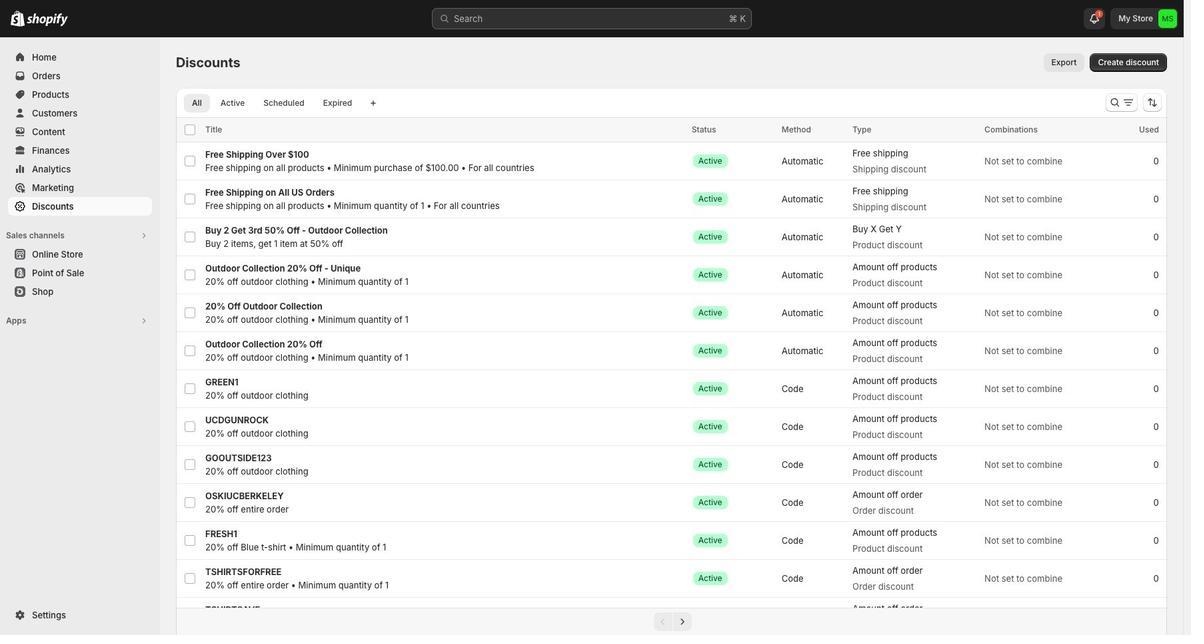 Task type: locate. For each thing, give the bounding box(es) containing it.
shopify image
[[11, 11, 25, 27]]

shopify image
[[27, 13, 68, 27]]

tab list
[[181, 93, 363, 113]]

pagination element
[[176, 609, 1167, 636]]



Task type: describe. For each thing, give the bounding box(es) containing it.
my store image
[[1158, 9, 1177, 28]]



Task type: vqa. For each thing, say whether or not it's contained in the screenshot.
of
no



